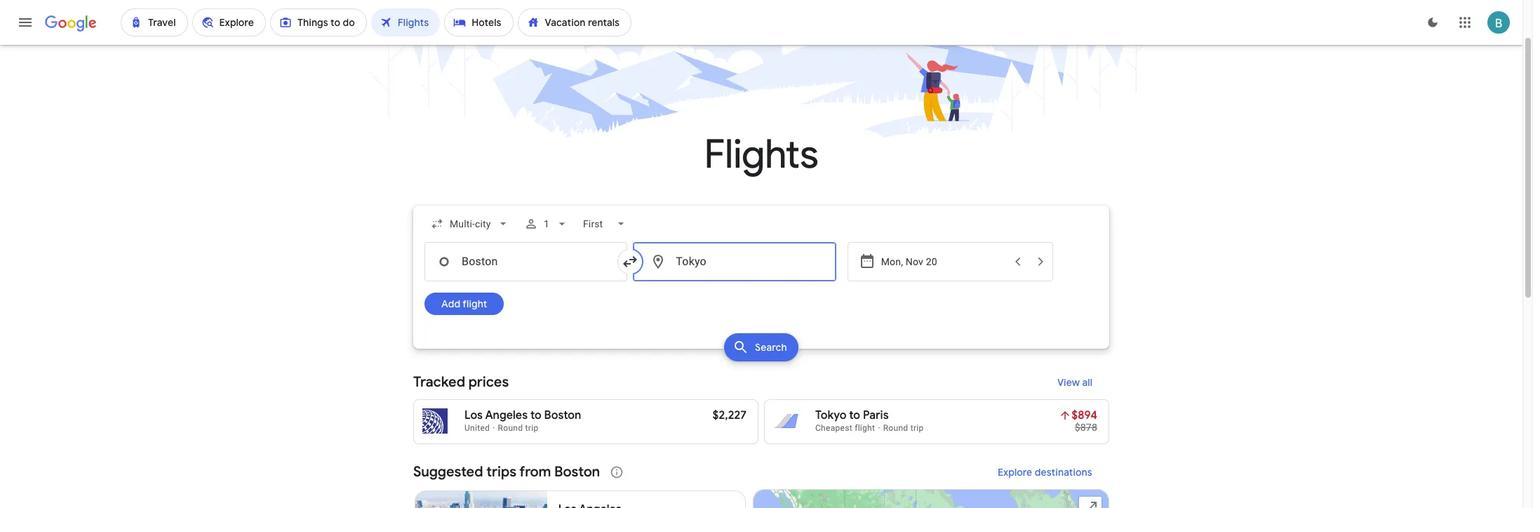 Task type: vqa. For each thing, say whether or not it's contained in the screenshot.
boston corresponding to Los Angeles to Boston
yes



Task type: describe. For each thing, give the bounding box(es) containing it.
destinations
[[1035, 466, 1092, 479]]

878 US dollars text field
[[1075, 422, 1097, 433]]

flights
[[704, 130, 818, 180]]

trip for to
[[525, 423, 538, 433]]

suggested
[[413, 463, 483, 481]]

view
[[1057, 376, 1080, 389]]

tokyo
[[815, 408, 847, 422]]

894 US dollars text field
[[1072, 408, 1097, 422]]

main menu image
[[17, 14, 34, 31]]

boston for los angeles to boston
[[544, 408, 581, 422]]

round trip for paris
[[883, 423, 924, 433]]

suggested trips from boston
[[413, 463, 600, 481]]

round for paris
[[883, 423, 908, 433]]

1 button
[[519, 207, 575, 241]]

tracked prices
[[413, 373, 509, 391]]

from
[[519, 463, 551, 481]]

$894
[[1072, 408, 1097, 422]]

2 to from the left
[[849, 408, 860, 422]]

tracked prices region
[[413, 366, 1109, 444]]

angeles
[[485, 408, 528, 422]]

add flight
[[441, 298, 487, 310]]

all
[[1082, 376, 1092, 389]]

2227 US dollars text field
[[713, 408, 747, 422]]

trips
[[486, 463, 516, 481]]

search button
[[724, 333, 798, 361]]



Task type: locate. For each thing, give the bounding box(es) containing it.
prices
[[468, 373, 509, 391]]

paris
[[863, 408, 889, 422]]

None text field
[[425, 242, 628, 281], [633, 242, 836, 281], [425, 242, 628, 281], [633, 242, 836, 281]]

boston right "from"
[[554, 463, 600, 481]]

round for to
[[498, 423, 523, 433]]

cheapest flight
[[815, 423, 875, 433]]

0 vertical spatial boston
[[544, 408, 581, 422]]

round down angeles
[[498, 423, 523, 433]]

1 horizontal spatial round trip
[[883, 423, 924, 433]]

1 round trip from the left
[[498, 423, 538, 433]]

round trip down los angeles to boston
[[498, 423, 538, 433]]

1 horizontal spatial trip
[[911, 423, 924, 433]]

tokyo to paris
[[815, 408, 889, 422]]

1 horizontal spatial round
[[883, 423, 908, 433]]

0 horizontal spatial round
[[498, 423, 523, 433]]

1 vertical spatial boston
[[554, 463, 600, 481]]

boston
[[544, 408, 581, 422], [554, 463, 600, 481]]

boston inside 'tracked prices' 'region'
[[544, 408, 581, 422]]

los
[[464, 408, 483, 422]]

0 horizontal spatial round trip
[[498, 423, 538, 433]]

1 round from the left
[[498, 423, 523, 433]]

2 round from the left
[[883, 423, 908, 433]]

to
[[530, 408, 542, 422], [849, 408, 860, 422]]

explore destinations
[[998, 466, 1092, 479]]

cheapest
[[815, 423, 852, 433]]

round
[[498, 423, 523, 433], [883, 423, 908, 433]]

add flight button
[[425, 293, 504, 315]]

explore destinations button
[[981, 455, 1109, 489]]

flight for add flight
[[463, 298, 487, 310]]

2 round trip from the left
[[883, 423, 924, 433]]

round trip down paris
[[883, 423, 924, 433]]

1 to from the left
[[530, 408, 542, 422]]

0 horizontal spatial to
[[530, 408, 542, 422]]

to up 'cheapest flight'
[[849, 408, 860, 422]]

1 trip from the left
[[525, 423, 538, 433]]

flight down paris
[[855, 423, 875, 433]]

flight inside button
[[463, 298, 487, 310]]

0 horizontal spatial trip
[[525, 423, 538, 433]]

Departure text field
[[881, 243, 1005, 281]]

tracked
[[413, 373, 465, 391]]

suggested trips from boston region
[[413, 455, 1109, 508]]

0 horizontal spatial flight
[[463, 298, 487, 310]]

flight
[[463, 298, 487, 310], [855, 423, 875, 433]]

flight for cheapest flight
[[855, 423, 875, 433]]

flight right 'add'
[[463, 298, 487, 310]]

view all
[[1057, 376, 1092, 389]]

united
[[464, 423, 490, 433]]

1 horizontal spatial flight
[[855, 423, 875, 433]]

1 vertical spatial flight
[[855, 423, 875, 433]]

boston right angeles
[[544, 408, 581, 422]]

2 trip from the left
[[911, 423, 924, 433]]

$878
[[1075, 422, 1097, 433]]

round trip
[[498, 423, 538, 433], [883, 423, 924, 433]]

round trip for to
[[498, 423, 538, 433]]

los angeles to boston
[[464, 408, 581, 422]]

search
[[755, 341, 787, 354]]

$2,227
[[713, 408, 747, 422]]

trip
[[525, 423, 538, 433], [911, 423, 924, 433]]

to right angeles
[[530, 408, 542, 422]]

1
[[544, 218, 550, 229]]

add
[[441, 298, 460, 310]]

boston for suggested trips from boston
[[554, 463, 600, 481]]

Flight search field
[[402, 206, 1121, 366]]

1 horizontal spatial to
[[849, 408, 860, 422]]

boston inside suggested trips from boston region
[[554, 463, 600, 481]]

round down paris
[[883, 423, 908, 433]]

explore
[[998, 466, 1032, 479]]

None field
[[425, 211, 516, 236], [578, 211, 634, 236], [425, 211, 516, 236], [578, 211, 634, 236]]

trip for paris
[[911, 423, 924, 433]]

swap origin and destination. image
[[622, 253, 639, 270]]

change appearance image
[[1416, 6, 1450, 39]]

0 vertical spatial flight
[[463, 298, 487, 310]]

flight inside 'tracked prices' 'region'
[[855, 423, 875, 433]]



